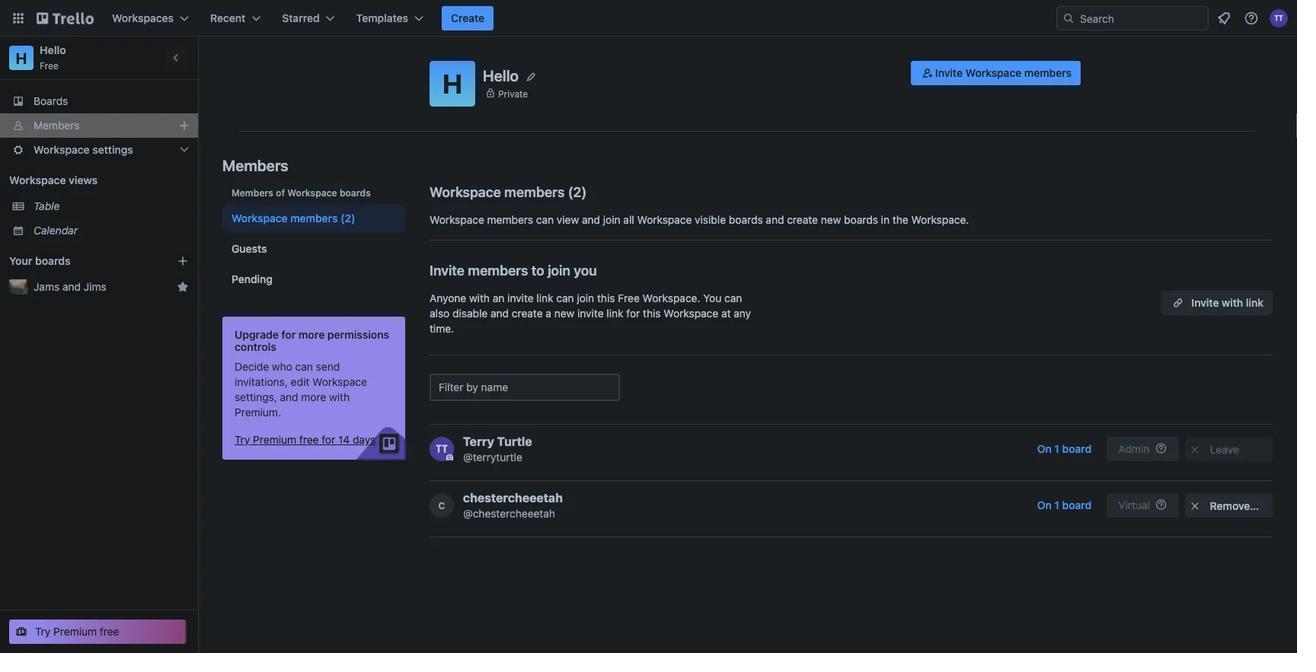 Task type: vqa. For each thing, say whether or not it's contained in the screenshot.
"Awesome Board" inside Awesome Board BUTTON
no



Task type: describe. For each thing, give the bounding box(es) containing it.
14
[[338, 434, 350, 446]]

Filter by name text field
[[430, 374, 620, 401]]

who
[[272, 361, 292, 373]]

workspaces
[[112, 12, 174, 24]]

chestercheeetah @chestercheeetah
[[463, 491, 563, 520]]

starred icon image
[[177, 281, 189, 293]]

workspace inside button
[[965, 67, 1022, 79]]

invite members to join you
[[430, 262, 597, 278]]

remove… link
[[1185, 494, 1273, 518]]

h button
[[430, 61, 475, 107]]

boards up (2)
[[340, 187, 371, 198]]

days
[[353, 434, 376, 446]]

workspace inside "dropdown button"
[[34, 144, 90, 156]]

0 horizontal spatial invite
[[507, 292, 534, 305]]

boards right visible
[[729, 214, 763, 226]]

anyone
[[430, 292, 466, 305]]

switch to… image
[[11, 11, 26, 26]]

create button
[[442, 6, 494, 30]]

can up at
[[724, 292, 742, 305]]

try premium free
[[35, 626, 119, 638]]

c
[[438, 500, 445, 511]]

on 1 board link for chestercheeetah
[[1028, 494, 1101, 518]]

permissions
[[327, 329, 389, 341]]

free for try premium free for 14 days
[[299, 434, 319, 446]]

1 vertical spatial workspace members
[[232, 212, 338, 225]]

can down you at the left top of the page
[[556, 292, 574, 305]]

recent button
[[201, 6, 270, 30]]

disable
[[452, 307, 488, 320]]

guests link
[[222, 235, 405, 263]]

jams and jims
[[34, 281, 106, 293]]

leave link
[[1185, 437, 1273, 462]]

1 horizontal spatial this
[[643, 307, 661, 320]]

templates
[[356, 12, 408, 24]]

premium for try premium free
[[53, 626, 97, 638]]

private
[[498, 88, 528, 99]]

admin button
[[1107, 437, 1179, 462]]

calendar
[[34, 224, 78, 237]]

0 notifications image
[[1215, 9, 1233, 27]]

( 2 )
[[568, 184, 587, 200]]

invite workspace members button
[[911, 61, 1081, 85]]

turtle
[[497, 435, 532, 449]]

try premium free for 14 days button
[[235, 433, 376, 448]]

upgrade
[[235, 329, 279, 341]]

with inside upgrade for more permissions controls decide who can send invitations, edit workspace settings, and more with premium.
[[329, 391, 350, 404]]

jams
[[34, 281, 60, 293]]

(
[[568, 184, 573, 200]]

and right view
[[582, 214, 600, 226]]

edit
[[291, 376, 309, 388]]

settings,
[[235, 391, 277, 404]]

starred
[[282, 12, 320, 24]]

boards
[[34, 95, 68, 107]]

0 vertical spatial workspace members
[[430, 184, 565, 200]]

hello free
[[40, 44, 66, 71]]

hello link
[[40, 44, 66, 56]]

virtual button
[[1107, 494, 1179, 518]]

your boards
[[9, 255, 71, 267]]

2 horizontal spatial join
[[603, 214, 620, 226]]

members up an
[[468, 262, 528, 278]]

sm image for terry turtle
[[1187, 443, 1203, 458]]

at
[[721, 307, 731, 320]]

@terryturtle
[[463, 451, 522, 464]]

members left (
[[504, 184, 565, 200]]

for inside upgrade for more permissions controls decide who can send invitations, edit workspace settings, and more with premium.
[[281, 329, 296, 341]]

members link
[[0, 113, 198, 138]]

of
[[276, 187, 285, 198]]

table
[[34, 200, 60, 212]]

terry
[[463, 435, 494, 449]]

boards link
[[0, 89, 198, 113]]

upgrade for more permissions controls decide who can send invitations, edit workspace settings, and more with premium.
[[235, 329, 389, 419]]

free inside the anyone with an invite link can join this free workspace. you can also disable and create a new invite link for this workspace at any time.
[[618, 292, 640, 305]]

and inside the anyone with an invite link can join this free workspace. you can also disable and create a new invite link for this workspace at any time.
[[491, 307, 509, 320]]

with for invite
[[1222, 297, 1243, 309]]

on 1 board for terry turtle
[[1037, 443, 1092, 455]]

all
[[623, 214, 634, 226]]

1 horizontal spatial new
[[821, 214, 841, 226]]

members inside button
[[1024, 67, 1072, 79]]

0 vertical spatial members
[[34, 119, 80, 132]]

recent
[[210, 12, 245, 24]]

on 1 board for chestercheeetah
[[1037, 499, 1092, 512]]

an
[[493, 292, 504, 305]]

calendar link
[[34, 223, 189, 238]]

1 horizontal spatial invite
[[577, 307, 604, 320]]

time.
[[430, 323, 454, 335]]

to
[[531, 262, 544, 278]]

board for chestercheeetah
[[1062, 499, 1092, 512]]

1 for terry turtle
[[1054, 443, 1059, 455]]

invite with link button
[[1161, 291, 1273, 315]]

join inside the anyone with an invite link can join this free workspace. you can also disable and create a new invite link for this workspace at any time.
[[577, 292, 594, 305]]

jims
[[84, 281, 106, 293]]

jams and jims link
[[34, 280, 171, 295]]

0 horizontal spatial link
[[537, 292, 553, 305]]

on 1 board link for terry turtle
[[1028, 437, 1101, 462]]

workspace. inside the anyone with an invite link can join this free workspace. you can also disable and create a new invite link for this workspace at any time.
[[643, 292, 700, 305]]

)
[[581, 184, 587, 200]]

1 for chestercheeetah
[[1054, 499, 1059, 512]]

on for terry turtle
[[1037, 443, 1052, 455]]

create inside the anyone with an invite link can join this free workspace. you can also disable and create a new invite link for this workspace at any time.
[[512, 307, 543, 320]]

free for try premium free
[[100, 626, 119, 638]]

workspace members can view and join all workspace visible boards and create new boards in the workspace.
[[430, 214, 969, 226]]

settings
[[92, 144, 133, 156]]

search image
[[1062, 12, 1075, 24]]

virtual
[[1118, 499, 1150, 512]]

you
[[574, 262, 597, 278]]

a
[[546, 307, 551, 320]]

open information menu image
[[1244, 11, 1259, 26]]

workspace settings button
[[0, 138, 198, 162]]

workspace settings
[[34, 144, 133, 156]]

also
[[430, 307, 450, 320]]

visible
[[695, 214, 726, 226]]

workspaces button
[[103, 6, 198, 30]]

0 horizontal spatial join
[[548, 262, 570, 278]]

2
[[573, 184, 581, 200]]

your
[[9, 255, 32, 267]]

pending link
[[222, 266, 405, 293]]



Task type: locate. For each thing, give the bounding box(es) containing it.
try for try premium free
[[35, 626, 51, 638]]

2 sm image from the top
[[1187, 499, 1203, 514]]

h for h link on the left top of page
[[16, 49, 27, 67]]

1 vertical spatial on 1 board link
[[1028, 494, 1101, 518]]

add board image
[[177, 255, 189, 267]]

0 horizontal spatial h
[[16, 49, 27, 67]]

invite workspace members
[[935, 67, 1072, 79]]

members left 'of'
[[232, 187, 273, 198]]

new
[[821, 214, 841, 226], [554, 307, 575, 320]]

workspace. right the the
[[911, 214, 969, 226]]

1 1 from the top
[[1054, 443, 1059, 455]]

invite
[[935, 67, 963, 79], [430, 262, 465, 278], [1191, 297, 1219, 309]]

for inside the anyone with an invite link can join this free workspace. you can also disable and create a new invite link for this workspace at any time.
[[626, 307, 640, 320]]

your boards with 1 items element
[[9, 252, 154, 270]]

back to home image
[[37, 6, 94, 30]]

for inside button
[[322, 434, 335, 446]]

on 1 board left admin
[[1037, 443, 1092, 455]]

0 horizontal spatial with
[[329, 391, 350, 404]]

0 vertical spatial invite
[[507, 292, 534, 305]]

more
[[298, 329, 325, 341], [301, 391, 326, 404]]

more up send
[[298, 329, 325, 341]]

this member is an admin of this workspace. image
[[446, 455, 453, 462]]

new inside the anyone with an invite link can join this free workspace. you can also disable and create a new invite link for this workspace at any time.
[[554, 307, 575, 320]]

1 horizontal spatial join
[[577, 292, 594, 305]]

1 horizontal spatial create
[[787, 214, 818, 226]]

1 horizontal spatial free
[[299, 434, 319, 446]]

1 vertical spatial create
[[512, 307, 543, 320]]

2 vertical spatial members
[[232, 187, 273, 198]]

0 horizontal spatial try
[[35, 626, 51, 638]]

0 horizontal spatial hello
[[40, 44, 66, 56]]

the
[[892, 214, 908, 226]]

decide
[[235, 361, 269, 373]]

1 vertical spatial members
[[222, 156, 288, 174]]

premium
[[253, 434, 296, 446], [53, 626, 97, 638]]

h link
[[9, 46, 34, 70]]

2 vertical spatial for
[[322, 434, 335, 446]]

2 vertical spatial join
[[577, 292, 594, 305]]

free inside hello free
[[40, 60, 59, 71]]

guests
[[232, 243, 267, 255]]

0 vertical spatial premium
[[253, 434, 296, 446]]

1 vertical spatial new
[[554, 307, 575, 320]]

pending
[[232, 273, 273, 286]]

sm image left leave
[[1187, 443, 1203, 458]]

2 on from the top
[[1037, 499, 1052, 512]]

create
[[451, 12, 485, 24]]

more down edit
[[301, 391, 326, 404]]

0 vertical spatial on 1 board link
[[1028, 437, 1101, 462]]

invite for invite with link
[[1191, 297, 1219, 309]]

workspace
[[965, 67, 1022, 79], [34, 144, 90, 156], [9, 174, 66, 187], [430, 184, 501, 200], [287, 187, 337, 198], [232, 212, 288, 225], [430, 214, 484, 226], [637, 214, 692, 226], [664, 307, 718, 320], [312, 376, 367, 388]]

on for chestercheeetah
[[1037, 499, 1052, 512]]

terry turtle (terryturtle) image
[[1270, 9, 1288, 27]]

0 vertical spatial h
[[16, 49, 27, 67]]

1 horizontal spatial for
[[322, 434, 335, 446]]

workspace navigation collapse icon image
[[166, 47, 187, 69]]

create
[[787, 214, 818, 226], [512, 307, 543, 320]]

on 1 board link left admin
[[1028, 437, 1101, 462]]

sm image inside the leave link
[[1187, 443, 1203, 458]]

hello for hello free
[[40, 44, 66, 56]]

try for try premium free for 14 days
[[235, 434, 250, 446]]

remove…
[[1210, 500, 1259, 513]]

with inside the anyone with an invite link can join this free workspace. you can also disable and create a new invite link for this workspace at any time.
[[469, 292, 490, 305]]

new left in
[[821, 214, 841, 226]]

1 vertical spatial hello
[[483, 66, 519, 84]]

0 horizontal spatial premium
[[53, 626, 97, 638]]

boards up jams
[[35, 255, 71, 267]]

join down you at the left top of the page
[[577, 292, 594, 305]]

boards left in
[[844, 214, 878, 226]]

send
[[316, 361, 340, 373]]

and down an
[[491, 307, 509, 320]]

1 vertical spatial h
[[443, 68, 462, 99]]

board for terry turtle
[[1062, 443, 1092, 455]]

sm image
[[1187, 443, 1203, 458], [1187, 499, 1203, 514]]

0 vertical spatial new
[[821, 214, 841, 226]]

1 vertical spatial board
[[1062, 499, 1092, 512]]

and right visible
[[766, 214, 784, 226]]

0 vertical spatial on
[[1037, 443, 1052, 455]]

with inside button
[[1222, 297, 1243, 309]]

workspace members left (
[[430, 184, 565, 200]]

1 on 1 board from the top
[[1037, 443, 1092, 455]]

1 on 1 board link from the top
[[1028, 437, 1101, 462]]

invite with link
[[1191, 297, 1264, 309]]

1 on from the top
[[1037, 443, 1052, 455]]

1 horizontal spatial premium
[[253, 434, 296, 446]]

sm image inside remove… link
[[1187, 499, 1203, 514]]

1 horizontal spatial h
[[443, 68, 462, 99]]

invite right an
[[507, 292, 534, 305]]

@chestercheeetah
[[463, 508, 555, 520]]

0 vertical spatial for
[[626, 307, 640, 320]]

board left admin
[[1062, 443, 1092, 455]]

this
[[597, 292, 615, 305], [643, 307, 661, 320]]

1 horizontal spatial invite
[[935, 67, 963, 79]]

and down edit
[[280, 391, 298, 404]]

0 horizontal spatial workspace members
[[232, 212, 338, 225]]

2 on 1 board from the top
[[1037, 499, 1092, 512]]

members down members of workspace boards
[[290, 212, 338, 225]]

0 horizontal spatial invite
[[430, 262, 465, 278]]

1 horizontal spatial try
[[235, 434, 250, 446]]

1 vertical spatial on
[[1037, 499, 1052, 512]]

with for anyone
[[469, 292, 490, 305]]

0 vertical spatial join
[[603, 214, 620, 226]]

on 1 board left 'virtual'
[[1037, 499, 1092, 512]]

and left jims
[[62, 281, 81, 293]]

1 vertical spatial more
[[301, 391, 326, 404]]

(2)
[[340, 212, 355, 225]]

0 vertical spatial hello
[[40, 44, 66, 56]]

sm image left remove…
[[1187, 499, 1203, 514]]

members
[[1024, 67, 1072, 79], [504, 184, 565, 200], [290, 212, 338, 225], [487, 214, 533, 226], [468, 262, 528, 278]]

can inside upgrade for more permissions controls decide who can send invitations, edit workspace settings, and more with premium.
[[295, 361, 313, 373]]

link inside button
[[1246, 297, 1264, 309]]

any
[[734, 307, 751, 320]]

0 vertical spatial 1
[[1054, 443, 1059, 455]]

and inside upgrade for more permissions controls decide who can send invitations, edit workspace settings, and more with premium.
[[280, 391, 298, 404]]

2 horizontal spatial with
[[1222, 297, 1243, 309]]

1 vertical spatial invite
[[430, 262, 465, 278]]

you
[[703, 292, 721, 305]]

invite right the a
[[577, 307, 604, 320]]

join left "all"
[[603, 214, 620, 226]]

h
[[16, 49, 27, 67], [443, 68, 462, 99]]

h for "h" button at top left
[[443, 68, 462, 99]]

0 vertical spatial workspace.
[[911, 214, 969, 226]]

1 vertical spatial on 1 board
[[1037, 499, 1092, 512]]

and
[[582, 214, 600, 226], [766, 214, 784, 226], [62, 281, 81, 293], [491, 307, 509, 320], [280, 391, 298, 404]]

1 vertical spatial invite
[[577, 307, 604, 320]]

workspace.
[[911, 214, 969, 226], [643, 292, 700, 305]]

0 horizontal spatial this
[[597, 292, 615, 305]]

1 horizontal spatial hello
[[483, 66, 519, 84]]

can left view
[[536, 214, 554, 226]]

0 horizontal spatial new
[[554, 307, 575, 320]]

1 vertical spatial this
[[643, 307, 661, 320]]

sm image for chestercheeetah
[[1187, 499, 1203, 514]]

for
[[626, 307, 640, 320], [281, 329, 296, 341], [322, 434, 335, 446]]

h left 'private'
[[443, 68, 462, 99]]

leave
[[1210, 444, 1239, 456]]

on 1 board link
[[1028, 437, 1101, 462], [1028, 494, 1101, 518]]

1 vertical spatial for
[[281, 329, 296, 341]]

boards inside "element"
[[35, 255, 71, 267]]

workspace members
[[430, 184, 565, 200], [232, 212, 338, 225]]

0 horizontal spatial create
[[512, 307, 543, 320]]

invite for invite workspace members
[[935, 67, 963, 79]]

starred button
[[273, 6, 344, 30]]

1 board from the top
[[1062, 443, 1092, 455]]

1 horizontal spatial link
[[607, 307, 623, 320]]

anyone with an invite link can join this free workspace. you can also disable and create a new invite link for this workspace at any time.
[[430, 292, 751, 335]]

0 horizontal spatial free
[[100, 626, 119, 638]]

invite
[[507, 292, 534, 305], [577, 307, 604, 320]]

1 vertical spatial 1
[[1054, 499, 1059, 512]]

board left 'virtual'
[[1062, 499, 1092, 512]]

members of workspace boards
[[232, 187, 371, 198]]

hello for hello
[[483, 66, 519, 84]]

2 on 1 board link from the top
[[1028, 494, 1101, 518]]

views
[[69, 174, 98, 187]]

try premium free for 14 days
[[235, 434, 376, 446]]

table link
[[34, 199, 189, 214]]

hello up 'private'
[[483, 66, 519, 84]]

join right to
[[548, 262, 570, 278]]

1 horizontal spatial workspace members
[[430, 184, 565, 200]]

1
[[1054, 443, 1059, 455], [1054, 499, 1059, 512]]

workspace. left you
[[643, 292, 700, 305]]

2 horizontal spatial link
[[1246, 297, 1264, 309]]

1 vertical spatial free
[[618, 292, 640, 305]]

sm image
[[920, 66, 935, 81]]

2 horizontal spatial for
[[626, 307, 640, 320]]

view
[[557, 214, 579, 226]]

admin
[[1119, 443, 1150, 455]]

1 horizontal spatial with
[[469, 292, 490, 305]]

2 vertical spatial invite
[[1191, 297, 1219, 309]]

invitations,
[[235, 376, 288, 388]]

controls
[[235, 341, 276, 353]]

members up "invite members to join you"
[[487, 214, 533, 226]]

primary element
[[0, 0, 1297, 37]]

1 horizontal spatial free
[[618, 292, 640, 305]]

members down search image
[[1024, 67, 1072, 79]]

hello right h link on the left top of page
[[40, 44, 66, 56]]

0 vertical spatial more
[[298, 329, 325, 341]]

1 vertical spatial join
[[548, 262, 570, 278]]

try
[[235, 434, 250, 446], [35, 626, 51, 638]]

1 horizontal spatial workspace.
[[911, 214, 969, 226]]

members up 'of'
[[222, 156, 288, 174]]

join
[[603, 214, 620, 226], [548, 262, 570, 278], [577, 292, 594, 305]]

0 vertical spatial on 1 board
[[1037, 443, 1092, 455]]

templates button
[[347, 6, 433, 30]]

h left hello free at the left top of page
[[16, 49, 27, 67]]

0 vertical spatial board
[[1062, 443, 1092, 455]]

on 1 board link left 'virtual'
[[1028, 494, 1101, 518]]

premium for try premium free for 14 days
[[253, 434, 296, 446]]

1 vertical spatial free
[[100, 626, 119, 638]]

free
[[40, 60, 59, 71], [618, 292, 640, 305]]

0 vertical spatial free
[[299, 434, 319, 446]]

0 vertical spatial sm image
[[1187, 443, 1203, 458]]

can
[[536, 214, 554, 226], [556, 292, 574, 305], [724, 292, 742, 305], [295, 361, 313, 373]]

new right the a
[[554, 307, 575, 320]]

board
[[1062, 443, 1092, 455], [1062, 499, 1092, 512]]

with
[[469, 292, 490, 305], [1222, 297, 1243, 309], [329, 391, 350, 404]]

1 sm image from the top
[[1187, 443, 1203, 458]]

chestercheeetah
[[463, 491, 563, 505]]

0 horizontal spatial free
[[40, 60, 59, 71]]

0 vertical spatial free
[[40, 60, 59, 71]]

invite for invite members to join you
[[430, 262, 465, 278]]

h inside button
[[443, 68, 462, 99]]

workspace members down 'of'
[[232, 212, 338, 225]]

0 vertical spatial this
[[597, 292, 615, 305]]

terry turtle @terryturtle
[[463, 435, 532, 464]]

0 vertical spatial try
[[235, 434, 250, 446]]

1 vertical spatial workspace.
[[643, 292, 700, 305]]

1 vertical spatial premium
[[53, 626, 97, 638]]

workspace views
[[9, 174, 98, 187]]

workspace inside the anyone with an invite link can join this free workspace. you can also disable and create a new invite link for this workspace at any time.
[[664, 307, 718, 320]]

0 horizontal spatial for
[[281, 329, 296, 341]]

0 vertical spatial invite
[[935, 67, 963, 79]]

on
[[1037, 443, 1052, 455], [1037, 499, 1052, 512]]

0 horizontal spatial workspace.
[[643, 292, 700, 305]]

1 vertical spatial sm image
[[1187, 499, 1203, 514]]

2 horizontal spatial invite
[[1191, 297, 1219, 309]]

try premium free button
[[9, 620, 186, 644]]

workspace inside upgrade for more permissions controls decide who can send invitations, edit workspace settings, and more with premium.
[[312, 376, 367, 388]]

2 1 from the top
[[1054, 499, 1059, 512]]

2 board from the top
[[1062, 499, 1092, 512]]

in
[[881, 214, 890, 226]]

0 vertical spatial create
[[787, 214, 818, 226]]

Search field
[[1075, 7, 1208, 30]]

1 vertical spatial try
[[35, 626, 51, 638]]

premium.
[[235, 406, 281, 419]]

members down boards
[[34, 119, 80, 132]]

can up edit
[[295, 361, 313, 373]]



